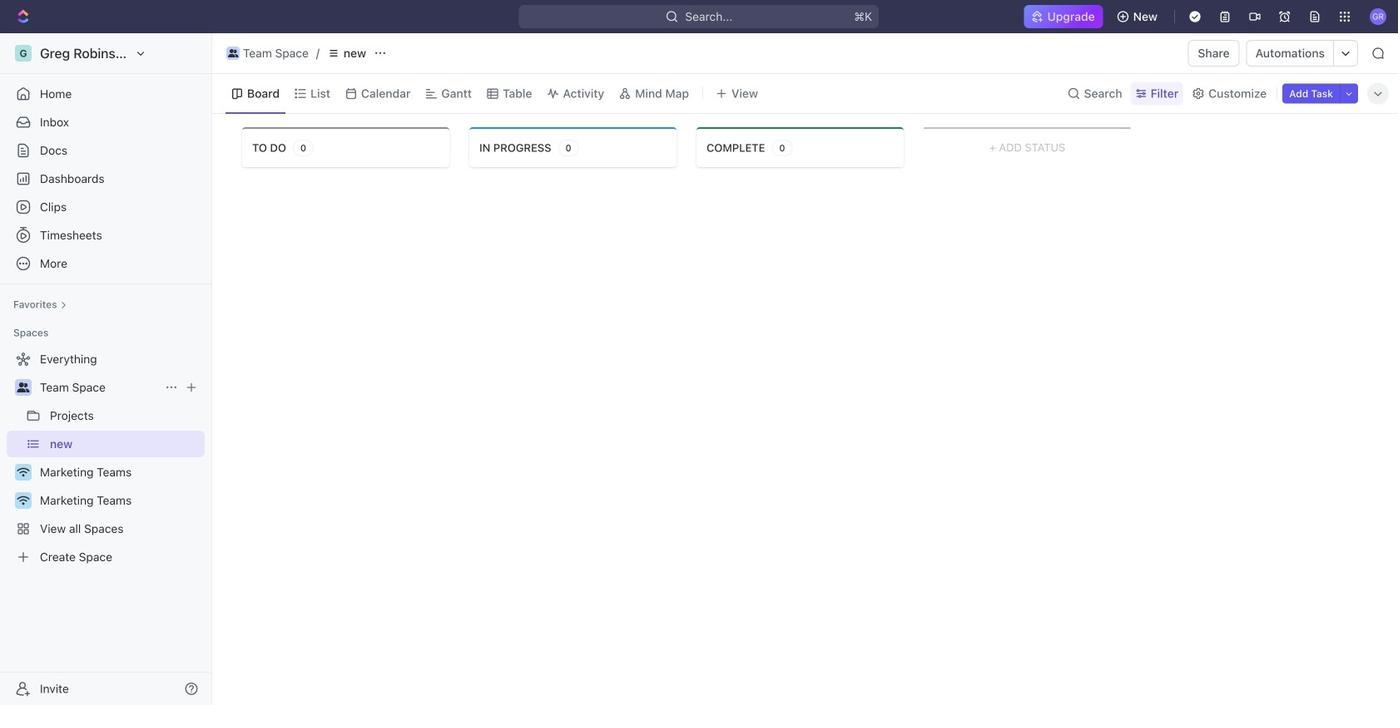 Task type: locate. For each thing, give the bounding box(es) containing it.
wifi image
[[17, 468, 30, 478], [17, 496, 30, 506]]

0 vertical spatial wifi image
[[17, 468, 30, 478]]

tree inside sidebar navigation
[[7, 346, 205, 571]]

0 vertical spatial user group image
[[228, 49, 238, 57]]

user group image
[[228, 49, 238, 57], [17, 383, 30, 393]]

1 vertical spatial user group image
[[17, 383, 30, 393]]

1 vertical spatial wifi image
[[17, 496, 30, 506]]

tree
[[7, 346, 205, 571]]

1 horizontal spatial user group image
[[228, 49, 238, 57]]

greg robinson's workspace, , element
[[15, 45, 32, 62]]

sidebar navigation
[[0, 33, 216, 706]]

2 wifi image from the top
[[17, 496, 30, 506]]

0 horizontal spatial user group image
[[17, 383, 30, 393]]



Task type: vqa. For each thing, say whether or not it's contained in the screenshot.
Feb 6 at 2:13 pm
no



Task type: describe. For each thing, give the bounding box(es) containing it.
user group image inside tree
[[17, 383, 30, 393]]

1 wifi image from the top
[[17, 468, 30, 478]]



